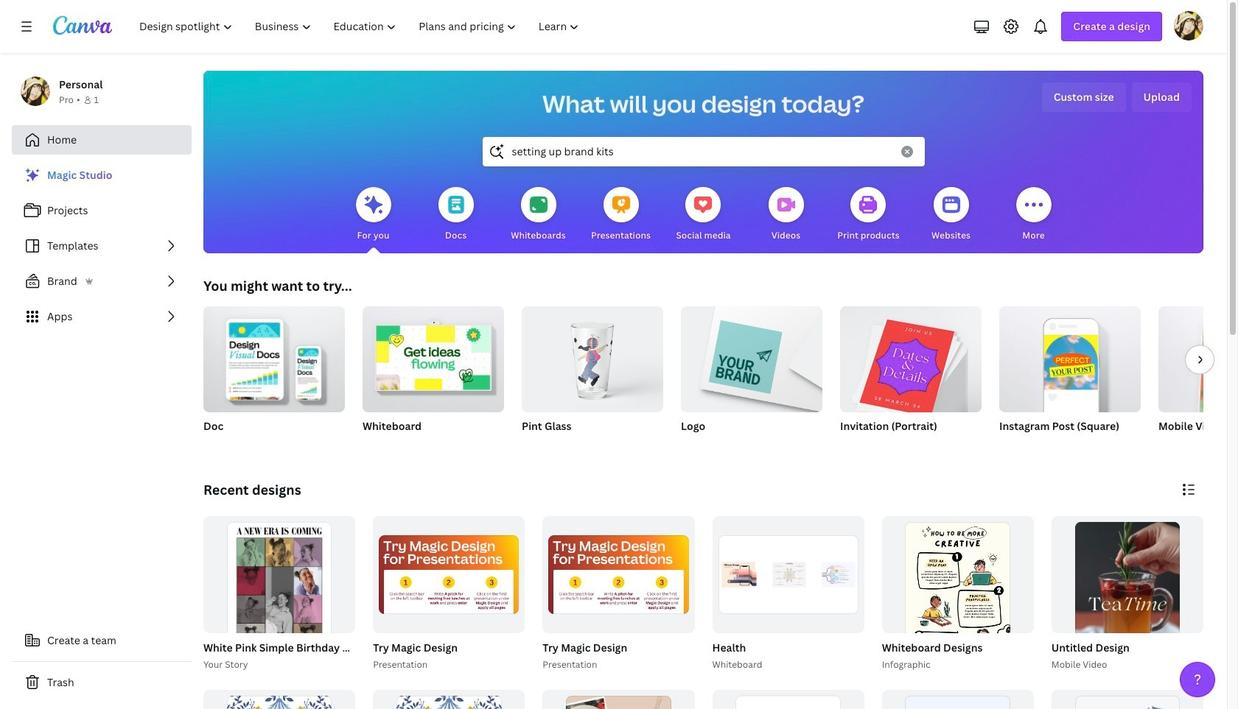 Task type: locate. For each thing, give the bounding box(es) containing it.
None search field
[[482, 137, 925, 167]]

list
[[12, 161, 192, 332]]

group
[[203, 301, 345, 453], [203, 301, 345, 413], [681, 301, 822, 453], [681, 301, 822, 413], [840, 301, 982, 453], [840, 301, 982, 417], [999, 301, 1141, 453], [999, 301, 1141, 413], [363, 307, 504, 453], [363, 307, 504, 413], [522, 307, 663, 453], [1159, 307, 1238, 453], [1159, 307, 1238, 413], [200, 517, 503, 709], [203, 517, 355, 709], [370, 517, 525, 673], [373, 517, 525, 634], [540, 517, 695, 673], [543, 517, 695, 634], [709, 517, 864, 673], [712, 517, 864, 634], [879, 517, 1034, 710], [882, 517, 1034, 710], [1049, 517, 1203, 710], [1052, 517, 1203, 710], [203, 690, 355, 710], [373, 690, 525, 710], [543, 690, 695, 710], [712, 690, 864, 710], [882, 690, 1034, 710], [1052, 690, 1203, 710]]



Task type: vqa. For each thing, say whether or not it's contained in the screenshot.
Food at the left top of page
no



Task type: describe. For each thing, give the bounding box(es) containing it.
Search search field
[[512, 138, 892, 166]]

stephanie aranda image
[[1174, 11, 1203, 41]]

top level navigation element
[[130, 12, 592, 41]]



